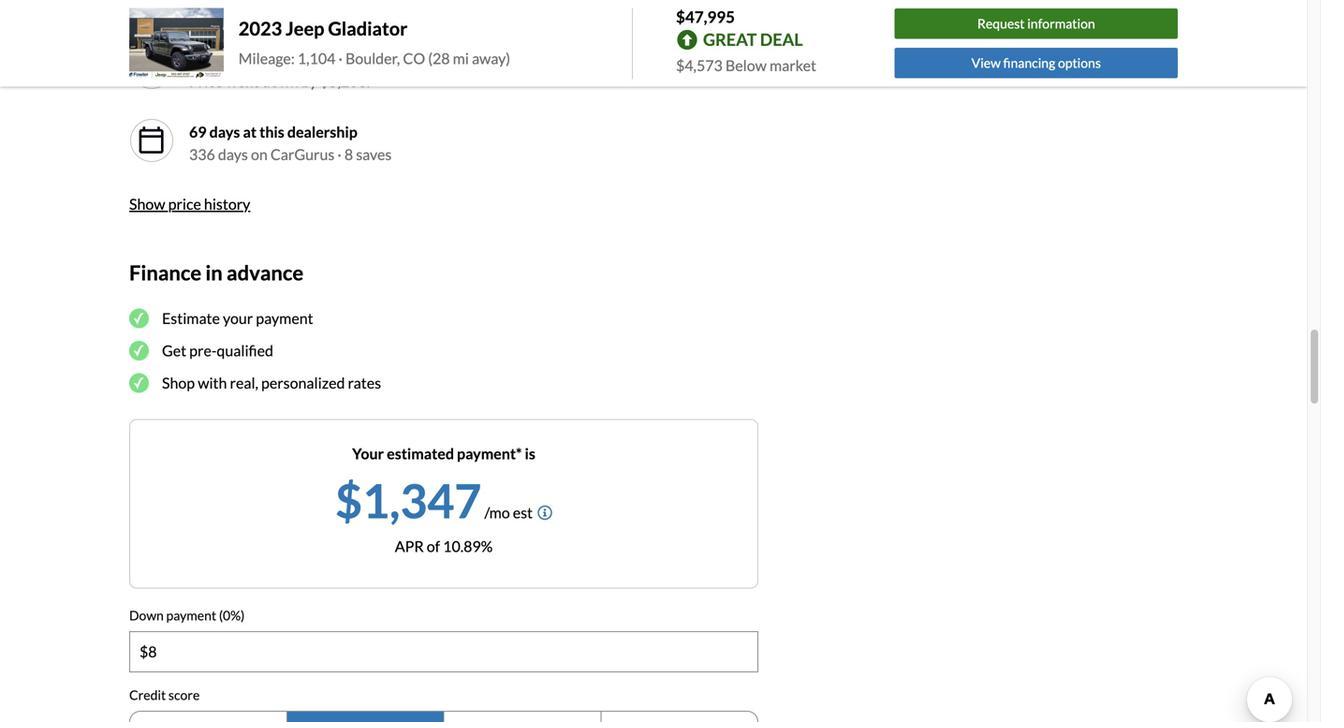 Task type: describe. For each thing, give the bounding box(es) containing it.
$1,347 /mo est
[[335, 472, 533, 528]]

$5,203.
[[320, 72, 370, 90]]

apr of 10.89%
[[395, 537, 493, 556]]

mi
[[453, 49, 469, 67]]

apr
[[395, 537, 424, 556]]

shop
[[162, 374, 195, 392]]

of
[[427, 537, 440, 556]]

view financing options button
[[895, 48, 1178, 78]]

real,
[[230, 374, 258, 392]]

$1,347
[[335, 472, 482, 528]]

show price history
[[129, 195, 250, 213]]

get
[[162, 342, 186, 360]]

0 vertical spatial days
[[209, 122, 240, 141]]

Down payment (0%) text field
[[130, 632, 758, 672]]

at
[[243, 122, 257, 141]]

history
[[204, 195, 250, 213]]

view financing options
[[972, 55, 1101, 71]]

qualified
[[217, 342, 273, 360]]

show price history link
[[129, 195, 250, 213]]

finance in advance
[[129, 260, 304, 285]]

your
[[352, 445, 384, 463]]

2023
[[239, 17, 282, 40]]

69 days at this dealership image
[[129, 118, 174, 163]]

decreased
[[227, 49, 296, 68]]

gladiator
[[328, 17, 408, 40]]

2023 jeep gladiator image
[[129, 8, 224, 79]]

went
[[226, 72, 259, 90]]

pre-
[[189, 342, 217, 360]]

show
[[129, 195, 165, 213]]

(0%)
[[219, 608, 245, 623]]

in
[[205, 260, 223, 285]]

down
[[262, 72, 299, 90]]

1,104
[[298, 49, 336, 67]]

financing
[[1004, 55, 1056, 71]]

deal
[[760, 29, 803, 50]]

market
[[770, 56, 817, 74]]

below
[[726, 56, 767, 74]]

· inside 69 days at this dealership 336 days on cargurus · 8 saves
[[338, 145, 342, 163]]

boulder,
[[346, 49, 400, 67]]

estimate your payment
[[162, 309, 313, 328]]

rates
[[348, 374, 381, 392]]

1 vertical spatial days
[[218, 145, 248, 163]]

1 vertical spatial payment
[[166, 608, 216, 623]]

request information
[[978, 16, 1096, 32]]

69 days at this dealership image
[[137, 125, 167, 155]]

1 price from the top
[[189, 49, 224, 68]]

est
[[513, 504, 533, 522]]

co
[[403, 49, 425, 67]]

estimated
[[387, 445, 454, 463]]

credit score
[[129, 687, 200, 703]]

finance
[[129, 260, 201, 285]]

0 vertical spatial payment
[[256, 309, 313, 328]]

(28
[[428, 49, 450, 67]]



Task type: vqa. For each thing, say whether or not it's contained in the screenshot.
Can corresponding to Can I reserve a car for more than 72 hours?
no



Task type: locate. For each thing, give the bounding box(es) containing it.
price decreased image
[[129, 45, 174, 90], [137, 52, 167, 82]]

down
[[129, 608, 164, 623]]

0 vertical spatial price
[[189, 49, 224, 68]]

· left 8
[[338, 145, 342, 163]]

0 vertical spatial ·
[[339, 49, 343, 67]]

options
[[1058, 55, 1101, 71]]

days
[[209, 122, 240, 141], [218, 145, 248, 163]]

69 days at this dealership 336 days on cargurus · 8 saves
[[189, 122, 392, 163]]

jeep
[[286, 17, 325, 40]]

8
[[345, 145, 353, 163]]

payment right "your"
[[256, 309, 313, 328]]

great deal
[[703, 29, 803, 50]]

cargurus
[[271, 145, 335, 163]]

away)
[[472, 49, 511, 67]]

price left decreased
[[189, 49, 224, 68]]

with
[[198, 374, 227, 392]]

price
[[168, 195, 201, 213]]

days left the on
[[218, 145, 248, 163]]

this
[[260, 122, 284, 141]]

$4,573 below market
[[676, 56, 817, 74]]

great
[[703, 29, 757, 50]]

request
[[978, 16, 1025, 32]]

payment
[[256, 309, 313, 328], [166, 608, 216, 623]]

336
[[189, 145, 215, 163]]

request information button
[[895, 9, 1178, 39]]

2023 jeep gladiator mileage: 1,104 · boulder, co (28 mi away)
[[239, 17, 511, 67]]

price
[[189, 49, 224, 68], [189, 72, 223, 90]]

advance
[[227, 260, 304, 285]]

your estimated payment* is
[[352, 445, 536, 463]]

dealership
[[287, 122, 358, 141]]

view
[[972, 55, 1001, 71]]

by
[[302, 72, 317, 90]]

·
[[339, 49, 343, 67], [338, 145, 342, 163]]

$4,573
[[676, 56, 723, 74]]

payment left (0%)
[[166, 608, 216, 623]]

get pre-qualified
[[162, 342, 273, 360]]

10.89%
[[443, 537, 493, 556]]

info circle image
[[538, 505, 553, 520]]

down payment (0%)
[[129, 608, 245, 623]]

estimate
[[162, 309, 220, 328]]

selling slowly image
[[137, 0, 167, 9]]

mileage:
[[239, 49, 295, 67]]

your
[[223, 309, 253, 328]]

payment*
[[457, 445, 522, 463]]

1 horizontal spatial payment
[[256, 309, 313, 328]]

/mo
[[485, 504, 510, 522]]

on
[[251, 145, 268, 163]]

saves
[[356, 145, 392, 163]]

credit
[[129, 687, 166, 703]]

69
[[189, 122, 207, 141]]

is
[[525, 445, 536, 463]]

0 horizontal spatial payment
[[166, 608, 216, 623]]

personalized
[[261, 374, 345, 392]]

2 price from the top
[[189, 72, 223, 90]]

days left at
[[209, 122, 240, 141]]

$47,995
[[676, 7, 735, 26]]

score
[[168, 687, 200, 703]]

price decreased price went down by $5,203.
[[189, 49, 370, 90]]

1 vertical spatial ·
[[338, 145, 342, 163]]

price left went on the left top of the page
[[189, 72, 223, 90]]

· inside "2023 jeep gladiator mileage: 1,104 · boulder, co (28 mi away)"
[[339, 49, 343, 67]]

· up the "$5,203."
[[339, 49, 343, 67]]

shop with real, personalized rates
[[162, 374, 381, 392]]

selling slowly image
[[129, 0, 174, 17]]

1 vertical spatial price
[[189, 72, 223, 90]]

information
[[1028, 16, 1096, 32]]



